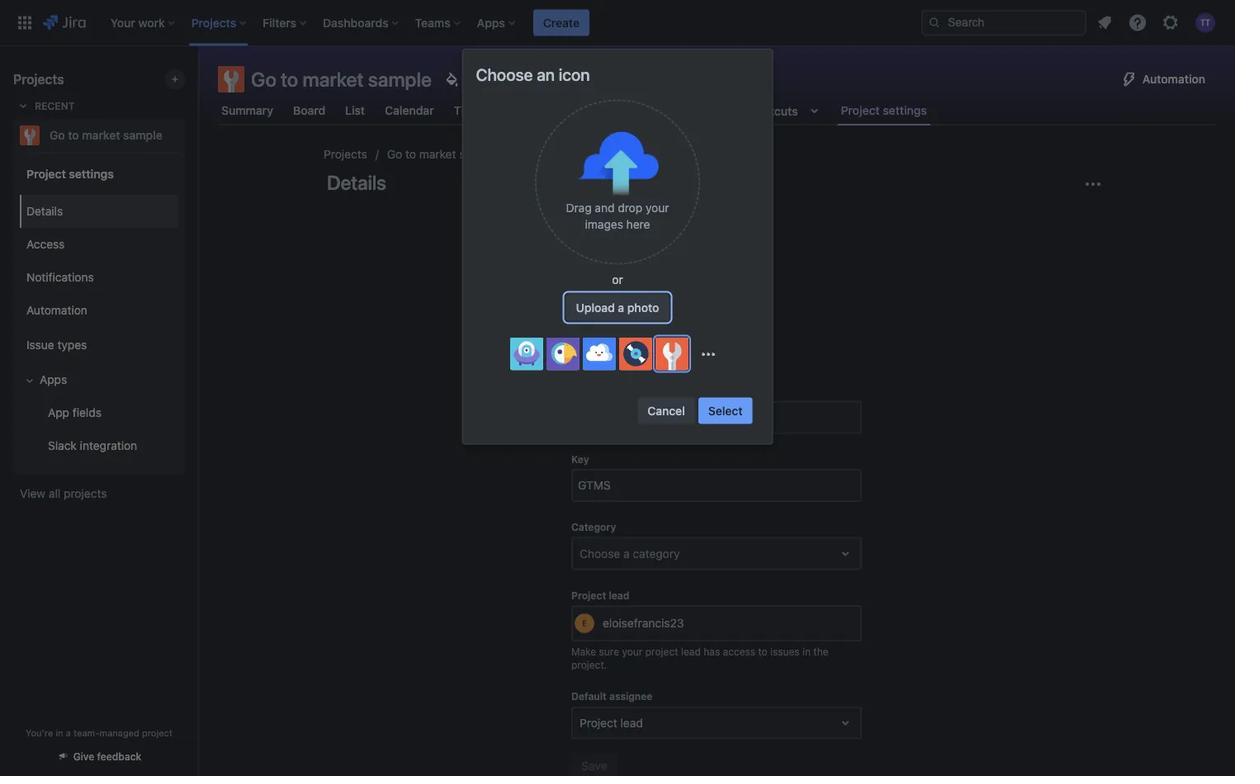Task type: locate. For each thing, give the bounding box(es) containing it.
Name field
[[573, 403, 860, 432]]

pages
[[574, 104, 607, 117]]

Key field
[[573, 471, 860, 500]]

icon inside 'button'
[[728, 342, 751, 356]]

you're in a team-managed project
[[26, 727, 173, 738]]

1 vertical spatial go
[[50, 128, 65, 142]]

an
[[537, 65, 555, 84]]

2 horizontal spatial go
[[387, 147, 402, 161]]

2 vertical spatial go to market sample
[[387, 147, 498, 161]]

project lead
[[571, 590, 629, 601], [580, 716, 643, 730]]

go to market sample
[[251, 68, 432, 91], [50, 128, 163, 142], [387, 147, 498, 161]]

1 open image from the top
[[836, 544, 855, 564]]

project inside tab list
[[841, 103, 880, 117]]

project settings link
[[517, 145, 601, 164]]

market
[[303, 68, 364, 91], [82, 128, 120, 142], [419, 147, 456, 161]]

projects down list link on the left top
[[324, 147, 367, 161]]

1 vertical spatial details
[[26, 204, 63, 218]]

1 vertical spatial in
[[56, 727, 63, 738]]

choose
[[476, 65, 533, 84], [580, 547, 620, 560]]

issue types
[[26, 338, 87, 352]]

change icon
[[683, 342, 751, 356]]

2 vertical spatial market
[[419, 147, 456, 161]]

1 horizontal spatial icon
[[728, 342, 751, 356]]

calendar link
[[382, 96, 437, 126]]

choose a category
[[580, 547, 680, 560]]

0 vertical spatial choose
[[476, 65, 533, 84]]

1 group from the top
[[17, 152, 178, 472]]

app fields
[[48, 406, 102, 420]]

to left issues
[[758, 646, 768, 657]]

open image
[[836, 544, 855, 564], [836, 713, 855, 733]]

choose down category
[[580, 547, 620, 560]]

issues link
[[624, 96, 665, 126]]

1 horizontal spatial market
[[303, 68, 364, 91]]

select
[[708, 404, 743, 417]]

0 horizontal spatial settings
[[69, 167, 114, 180]]

sample
[[368, 68, 432, 91], [123, 128, 163, 142], [459, 147, 498, 161]]

0 horizontal spatial market
[[82, 128, 120, 142]]

you're
[[26, 727, 53, 738]]

1 vertical spatial go to market sample
[[50, 128, 163, 142]]

1 horizontal spatial in
[[803, 646, 811, 657]]

market up list on the top
[[303, 68, 364, 91]]

upload a photo button
[[566, 294, 669, 321]]

lead left has
[[681, 646, 701, 657]]

1 horizontal spatial automation
[[1143, 72, 1206, 86]]

a inside button
[[618, 301, 624, 314]]

project lead down default assignee
[[580, 716, 643, 730]]

0 horizontal spatial in
[[56, 727, 63, 738]]

go to market sample down the recent
[[50, 128, 163, 142]]

go to market sample up list on the top
[[251, 68, 432, 91]]

0 horizontal spatial details
[[26, 204, 63, 218]]

1 vertical spatial project settings
[[517, 147, 601, 161]]

0 horizontal spatial sample
[[123, 128, 163, 142]]

to
[[281, 68, 298, 91], [68, 128, 79, 142], [405, 147, 416, 161], [758, 646, 768, 657]]

1 vertical spatial choose
[[580, 547, 620, 560]]

0 vertical spatial market
[[303, 68, 364, 91]]

icon
[[559, 65, 590, 84], [728, 342, 751, 356]]

give feedback
[[73, 751, 141, 763]]

show more image
[[695, 341, 722, 367]]

0 vertical spatial lead
[[609, 590, 629, 601]]

market up details link
[[82, 128, 120, 142]]

1 horizontal spatial project settings
[[517, 147, 601, 161]]

settings
[[883, 103, 927, 117], [558, 147, 601, 161], [69, 167, 114, 180]]

1 vertical spatial your
[[622, 646, 643, 657]]

0 vertical spatial icon
[[559, 65, 590, 84]]

details
[[327, 171, 386, 194], [26, 204, 63, 218]]

0 vertical spatial a
[[618, 301, 624, 314]]

1 horizontal spatial projects
[[324, 147, 367, 161]]

eloisefrancis23
[[603, 617, 684, 630]]

0 vertical spatial open image
[[836, 544, 855, 564]]

go up summary
[[251, 68, 276, 91]]

market down calendar link
[[419, 147, 456, 161]]

0 vertical spatial automation
[[1143, 72, 1206, 86]]

1 vertical spatial project
[[142, 727, 173, 738]]

project lead up eloisefrancis23 icon
[[571, 590, 629, 601]]

projects
[[64, 487, 107, 500]]

1 vertical spatial lead
[[681, 646, 701, 657]]

issues
[[770, 646, 800, 657]]

0 vertical spatial go to market sample
[[251, 68, 432, 91]]

1 horizontal spatial your
[[646, 201, 669, 215]]

a left category
[[623, 547, 630, 560]]

give
[[73, 751, 94, 763]]

2 vertical spatial settings
[[69, 167, 114, 180]]

1 horizontal spatial project
[[646, 646, 678, 657]]

lead down 'assignee'
[[621, 716, 643, 730]]

0 vertical spatial project
[[646, 646, 678, 657]]

projects up collapse recent projects icon
[[13, 71, 64, 87]]

0 vertical spatial your
[[646, 201, 669, 215]]

projects link
[[324, 145, 367, 164]]

a left photo
[[618, 301, 624, 314]]

assignee
[[609, 691, 653, 702]]

a for photo
[[618, 301, 624, 314]]

2 horizontal spatial project settings
[[841, 103, 927, 117]]

view
[[20, 487, 46, 500]]

lead up eloisefrancis23
[[609, 590, 629, 601]]

0 vertical spatial settings
[[883, 103, 927, 117]]

automation image
[[1120, 69, 1139, 89]]

0 horizontal spatial project
[[142, 727, 173, 738]]

icon right show more image
[[728, 342, 751, 356]]

your right sure
[[622, 646, 643, 657]]

in right the you're
[[56, 727, 63, 738]]

2 open image from the top
[[836, 713, 855, 733]]

here
[[626, 218, 650, 231]]

apps button
[[20, 363, 178, 396]]

1 horizontal spatial choose
[[580, 547, 620, 560]]

sure
[[599, 646, 619, 657]]

0 vertical spatial in
[[803, 646, 811, 657]]

project down eloisefrancis23
[[646, 646, 678, 657]]

automation right "automation" image
[[1143, 72, 1206, 86]]

group
[[17, 152, 178, 472], [17, 190, 178, 467]]

project settings
[[841, 103, 927, 117], [517, 147, 601, 161], [26, 167, 114, 180]]

upload a photo
[[576, 301, 659, 314]]

go to market sample link down calendar link
[[387, 145, 498, 164]]

access link
[[20, 228, 178, 261]]

automation inside button
[[1143, 72, 1206, 86]]

create button
[[533, 9, 590, 36]]

search image
[[928, 16, 941, 29]]

0 vertical spatial go
[[251, 68, 276, 91]]

make
[[571, 646, 596, 657]]

0 vertical spatial sample
[[368, 68, 432, 91]]

tab list
[[208, 96, 1225, 126]]

automation
[[1143, 72, 1206, 86], [26, 304, 87, 317]]

go down the recent
[[50, 128, 65, 142]]

0 horizontal spatial your
[[622, 646, 643, 657]]

1 horizontal spatial details
[[327, 171, 386, 194]]

go to market sample link
[[13, 119, 178, 152], [387, 145, 498, 164]]

in
[[803, 646, 811, 657], [56, 727, 63, 738]]

or
[[612, 273, 623, 286]]

details up access
[[26, 204, 63, 218]]

your
[[646, 201, 669, 215], [622, 646, 643, 657]]

automation link
[[20, 294, 178, 327]]

go to market sample inside go to market sample link
[[50, 128, 163, 142]]

to up board
[[281, 68, 298, 91]]

a left team-
[[66, 727, 71, 738]]

1 vertical spatial a
[[623, 547, 630, 560]]

1 vertical spatial project lead
[[580, 716, 643, 730]]

notifications
[[26, 271, 94, 284]]

your up 'here'
[[646, 201, 669, 215]]

0 vertical spatial project settings
[[841, 103, 927, 117]]

recent
[[35, 100, 75, 111]]

project
[[841, 103, 880, 117], [517, 147, 555, 161], [26, 167, 66, 180], [571, 590, 606, 601], [580, 716, 617, 730]]

0 horizontal spatial automation
[[26, 304, 87, 317]]

0 horizontal spatial choose
[[476, 65, 533, 84]]

summary link
[[218, 96, 277, 126]]

choose for choose an icon
[[476, 65, 533, 84]]

a
[[618, 301, 624, 314], [623, 547, 630, 560], [66, 727, 71, 738]]

2 vertical spatial a
[[66, 727, 71, 738]]

2 vertical spatial project settings
[[26, 167, 114, 180]]

0 horizontal spatial projects
[[13, 71, 64, 87]]

icon right an
[[559, 65, 590, 84]]

lead inside make sure your project lead has access to issues in the project.
[[681, 646, 701, 657]]

2 horizontal spatial market
[[419, 147, 456, 161]]

2 horizontal spatial settings
[[883, 103, 927, 117]]

2 group from the top
[[17, 190, 178, 467]]

go
[[251, 68, 276, 91], [50, 128, 65, 142], [387, 147, 402, 161]]

go to market sample link down the recent
[[13, 119, 178, 152]]

1 vertical spatial open image
[[836, 713, 855, 733]]

1 horizontal spatial go to market sample link
[[387, 145, 498, 164]]

project
[[646, 646, 678, 657], [142, 727, 173, 738]]

list
[[345, 104, 365, 117]]

1 vertical spatial automation
[[26, 304, 87, 317]]

0 vertical spatial project lead
[[571, 590, 629, 601]]

key
[[571, 453, 589, 465]]

1 horizontal spatial settings
[[558, 147, 601, 161]]

details down "projects" link at top
[[327, 171, 386, 194]]

select a default avatar option group
[[510, 337, 692, 370]]

change
[[683, 342, 725, 356]]

the
[[814, 646, 829, 657]]

1 vertical spatial icon
[[728, 342, 751, 356]]

projects
[[13, 71, 64, 87], [324, 147, 367, 161]]

lead
[[609, 590, 629, 601], [681, 646, 701, 657], [621, 716, 643, 730]]

to inside make sure your project lead has access to issues in the project.
[[758, 646, 768, 657]]

jira image
[[43, 13, 86, 33], [43, 13, 86, 33]]

0 horizontal spatial icon
[[559, 65, 590, 84]]

choose inside dialog
[[476, 65, 533, 84]]

go to market sample down calendar link
[[387, 147, 498, 161]]

default
[[571, 691, 607, 702]]

settings inside tab list
[[883, 103, 927, 117]]

choose left an
[[476, 65, 533, 84]]

project right managed at the bottom left of the page
[[142, 727, 173, 738]]

project inside make sure your project lead has access to issues in the project.
[[646, 646, 678, 657]]

automation down notifications
[[26, 304, 87, 317]]

access
[[723, 646, 756, 657]]

go down calendar link
[[387, 147, 402, 161]]

2 vertical spatial sample
[[459, 147, 498, 161]]

images
[[585, 218, 623, 231]]

in left the the
[[803, 646, 811, 657]]



Task type: describe. For each thing, give the bounding box(es) containing it.
project avatar image
[[664, 217, 770, 323]]

drop
[[618, 201, 643, 215]]

automation button
[[1110, 66, 1216, 92]]

upload
[[576, 301, 615, 314]]

1 vertical spatial sample
[[123, 128, 163, 142]]

default assignee
[[571, 691, 653, 702]]

has
[[704, 646, 720, 657]]

types
[[57, 338, 87, 352]]

app fields link
[[30, 396, 178, 429]]

all
[[49, 487, 61, 500]]

0 horizontal spatial go to market sample link
[[13, 119, 178, 152]]

issue
[[26, 338, 54, 352]]

category
[[571, 521, 616, 533]]

slack integration link
[[30, 429, 178, 462]]

calendar
[[385, 104, 434, 117]]

list link
[[342, 96, 368, 126]]

0 vertical spatial details
[[327, 171, 386, 194]]

pages link
[[571, 96, 611, 126]]

change icon button
[[673, 336, 761, 363]]

1 horizontal spatial go
[[251, 68, 276, 91]]

feedback
[[97, 751, 141, 763]]

app
[[48, 406, 69, 420]]

your inside make sure your project lead has access to issues in the project.
[[622, 646, 643, 657]]

photo
[[627, 301, 659, 314]]

board link
[[290, 96, 329, 126]]

view all projects link
[[13, 479, 185, 509]]

Search field
[[922, 9, 1087, 36]]

choose for choose a category
[[580, 547, 620, 560]]

issues
[[627, 104, 662, 117]]

create banner
[[0, 0, 1235, 46]]

2 horizontal spatial sample
[[459, 147, 498, 161]]

fields
[[73, 406, 102, 420]]

primary element
[[10, 0, 922, 46]]

integration
[[80, 439, 137, 453]]

give feedback button
[[47, 743, 151, 770]]

2 vertical spatial lead
[[621, 716, 643, 730]]

category
[[633, 547, 680, 560]]

project inside "group"
[[26, 167, 66, 180]]

to down calendar link
[[405, 147, 416, 161]]

2 vertical spatial go
[[387, 147, 402, 161]]

issue types link
[[20, 327, 178, 363]]

board
[[293, 104, 325, 117]]

drag
[[566, 201, 592, 215]]

open image for project lead
[[836, 713, 855, 733]]

view all projects
[[20, 487, 107, 500]]

notifications link
[[20, 261, 178, 294]]

1 vertical spatial settings
[[558, 147, 601, 161]]

your inside the drag and drop your images here
[[646, 201, 669, 215]]

in inside make sure your project lead has access to issues in the project.
[[803, 646, 811, 657]]

drag and drop your images here element
[[548, 200, 687, 233]]

collapse recent projects image
[[13, 96, 33, 116]]

choose an icon
[[476, 65, 590, 84]]

team-
[[74, 727, 99, 738]]

1 horizontal spatial sample
[[368, 68, 432, 91]]

tab list containing project settings
[[208, 96, 1225, 126]]

cancel button
[[638, 398, 695, 424]]

0 horizontal spatial go
[[50, 128, 65, 142]]

select button
[[698, 398, 753, 424]]

cancel
[[648, 404, 685, 417]]

drag and drop your images here
[[566, 201, 669, 231]]

group containing project settings
[[17, 152, 178, 472]]

make sure your project lead has access to issues in the project.
[[571, 646, 829, 670]]

slack
[[48, 439, 77, 453]]

icon inside dialog
[[559, 65, 590, 84]]

project.
[[571, 659, 607, 670]]

expand image
[[20, 371, 40, 391]]

and
[[595, 201, 615, 215]]

eloisefrancis23 image
[[575, 614, 595, 633]]

summary
[[221, 104, 273, 117]]

timeline
[[454, 104, 500, 117]]

upload image image
[[576, 131, 659, 196]]

0 vertical spatial projects
[[13, 71, 64, 87]]

1 vertical spatial market
[[82, 128, 120, 142]]

timeline link
[[451, 96, 503, 126]]

1 vertical spatial projects
[[324, 147, 367, 161]]

to down the recent
[[68, 128, 79, 142]]

create
[[543, 16, 580, 29]]

access
[[26, 237, 65, 251]]

details link
[[20, 195, 178, 228]]

slack integration
[[48, 439, 137, 453]]

choose an icon dialog
[[463, 50, 772, 444]]

0 horizontal spatial project settings
[[26, 167, 114, 180]]

open image for choose a category
[[836, 544, 855, 564]]

apps
[[40, 373, 67, 387]]

a for category
[[623, 547, 630, 560]]

group containing details
[[17, 190, 178, 467]]

managed
[[99, 727, 139, 738]]



Task type: vqa. For each thing, say whether or not it's contained in the screenshot.
A related to photo
yes



